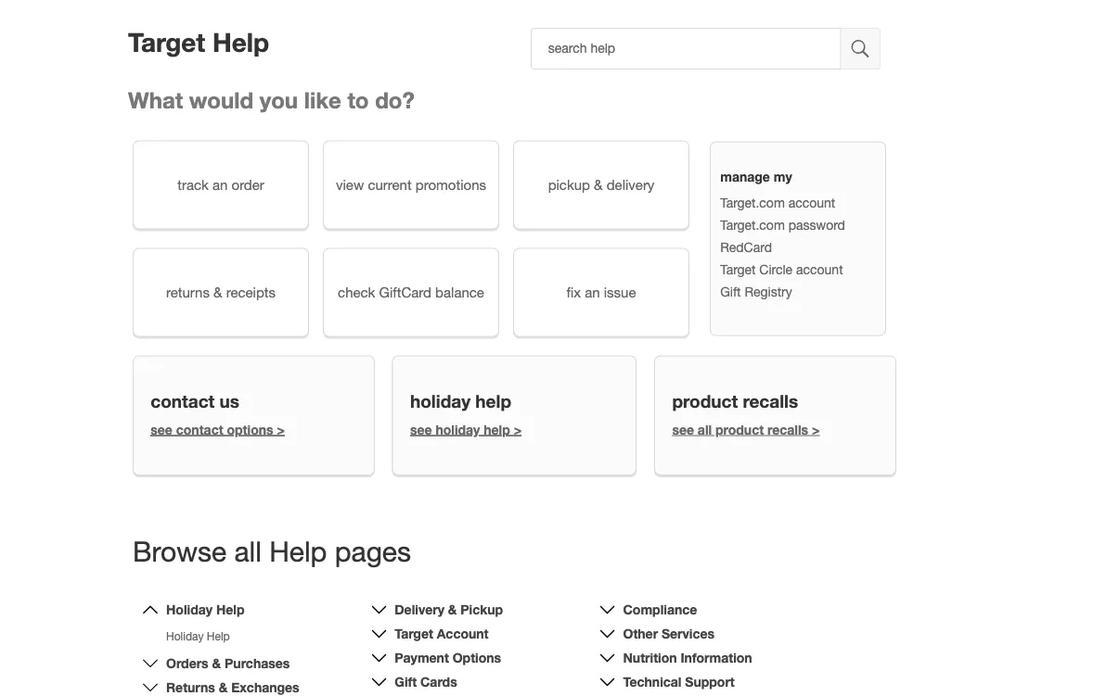 Task type: vqa. For each thing, say whether or not it's contained in the screenshot.
>
yes



Task type: describe. For each thing, give the bounding box(es) containing it.
would
[[189, 87, 253, 113]]

1 vertical spatial product
[[715, 422, 764, 438]]

0 vertical spatial recalls
[[743, 391, 798, 412]]

you
[[260, 87, 298, 113]]

compliance link
[[623, 603, 697, 618]]

delivery & pickup link
[[395, 603, 503, 618]]

payment options
[[395, 651, 501, 666]]

account
[[437, 627, 489, 642]]

& for delivery
[[448, 603, 457, 618]]

see holiday help >
[[410, 422, 522, 438]]

technical support link
[[623, 675, 735, 690]]

check giftcard balance
[[338, 284, 484, 301]]

1 vertical spatial holiday
[[436, 422, 480, 438]]

see holiday help > link
[[410, 422, 522, 438]]

target help
[[128, 26, 269, 58]]

technical
[[623, 675, 682, 690]]

target inside target.com account target.com password redcard target circle account gift registry
[[720, 262, 756, 277]]

payment options link
[[395, 651, 501, 666]]

exchanges
[[231, 681, 299, 696]]

orders & purchases
[[166, 656, 290, 672]]

us
[[220, 391, 239, 412]]

product recalls
[[672, 391, 798, 412]]

browse
[[133, 535, 226, 568]]

purchases
[[225, 656, 290, 672]]

see for contact us
[[151, 422, 172, 438]]

1 holiday help link from the top
[[166, 603, 244, 618]]

current
[[368, 177, 412, 193]]

fix an issue link
[[513, 248, 689, 337]]

my
[[774, 169, 792, 185]]

options
[[227, 422, 273, 438]]

pages
[[335, 535, 411, 568]]

redcard
[[720, 240, 772, 255]]

> for us
[[277, 422, 285, 438]]

help left pages
[[269, 535, 327, 568]]

holiday help
[[410, 391, 511, 412]]

gift inside target.com account target.com password redcard target circle account gift registry
[[720, 284, 741, 300]]

what would you like to do?
[[128, 87, 415, 113]]

balance
[[435, 284, 484, 301]]

pickup
[[548, 177, 590, 193]]

& for orders
[[212, 656, 221, 672]]

see contact options > link
[[151, 422, 285, 438]]

target for target help
[[128, 26, 205, 58]]

support
[[685, 675, 735, 690]]

0 vertical spatial account
[[788, 195, 835, 210]]

manage
[[720, 169, 770, 185]]

view
[[336, 177, 364, 193]]

see all product recalls > link
[[672, 422, 820, 438]]

check
[[338, 284, 375, 301]]

2 target.com from the top
[[720, 217, 785, 233]]

3 see from the left
[[672, 422, 694, 438]]

pickup & delivery
[[548, 177, 655, 193]]

returns
[[166, 284, 210, 301]]

search help text field
[[531, 28, 841, 70]]

information
[[681, 651, 752, 666]]

1 vertical spatial gift
[[395, 675, 417, 690]]

target account link
[[395, 627, 489, 642]]

target.com account target.com password redcard target circle account gift registry
[[720, 195, 845, 300]]

returns & exchanges link
[[166, 681, 299, 696]]

track
[[177, 177, 209, 193]]

target for target account
[[395, 627, 433, 642]]

orders
[[166, 656, 208, 672]]

giftcard
[[379, 284, 431, 301]]

to
[[347, 87, 369, 113]]

an for track
[[212, 177, 228, 193]]

returns & exchanges
[[166, 681, 299, 696]]

& for pickup
[[594, 177, 603, 193]]

1 vertical spatial help
[[484, 422, 510, 438]]

gift cards link
[[395, 675, 457, 690]]

0 vertical spatial help
[[475, 391, 511, 412]]

& for returns
[[213, 284, 222, 301]]

view current promotions
[[336, 177, 486, 193]]

redcard link
[[720, 240, 772, 255]]

fix
[[567, 284, 581, 301]]

help up would
[[212, 26, 269, 58]]

see all product recalls >
[[672, 422, 820, 438]]

delivery
[[395, 603, 444, 618]]

help up orders & purchases
[[207, 630, 230, 643]]

track an order link
[[133, 140, 309, 230]]

all for browse
[[234, 535, 262, 568]]

target account
[[395, 627, 489, 642]]

check giftcard balance link
[[323, 248, 499, 337]]

view current promotions link
[[323, 140, 499, 230]]



Task type: locate. For each thing, give the bounding box(es) containing it.
target.com down the manage my
[[720, 195, 785, 210]]

see down contact us
[[151, 422, 172, 438]]

returns & receipts
[[166, 284, 276, 301]]

like
[[304, 87, 341, 113]]

1 vertical spatial recalls
[[767, 422, 808, 438]]

recalls down product recalls
[[767, 422, 808, 438]]

help down holiday help
[[484, 422, 510, 438]]

other services
[[623, 627, 715, 642]]

1 holiday help from the top
[[166, 603, 244, 618]]

1 vertical spatial contact
[[176, 422, 223, 438]]

an
[[212, 177, 228, 193], [585, 284, 600, 301]]

0 vertical spatial target.com
[[720, 195, 785, 210]]

browse all help pages
[[133, 535, 411, 568]]

target.com account link
[[720, 195, 835, 210]]

1 vertical spatial an
[[585, 284, 600, 301]]

compliance
[[623, 603, 697, 618]]

> for help
[[514, 422, 522, 438]]

holiday
[[166, 603, 213, 618], [166, 630, 204, 643]]

technical support
[[623, 675, 735, 690]]

1 vertical spatial account
[[796, 262, 843, 277]]

issue
[[604, 284, 636, 301]]

0 vertical spatial product
[[672, 391, 738, 412]]

1 vertical spatial all
[[234, 535, 262, 568]]

2 vertical spatial target
[[395, 627, 433, 642]]

& up the account
[[448, 603, 457, 618]]

2 horizontal spatial target
[[720, 262, 756, 277]]

other
[[623, 627, 658, 642]]

& for returns
[[219, 681, 228, 696]]

1 vertical spatial target
[[720, 262, 756, 277]]

what
[[128, 87, 183, 113]]

see for holiday help
[[410, 422, 432, 438]]

& up returns & exchanges link at the bottom of the page
[[212, 656, 221, 672]]

product down product recalls
[[715, 422, 764, 438]]

registry
[[745, 284, 792, 300]]

contact up the see contact options > link at left
[[151, 391, 215, 412]]

0 horizontal spatial all
[[234, 535, 262, 568]]

holiday up see holiday help >
[[410, 391, 470, 412]]

target up what
[[128, 26, 205, 58]]

holiday down holiday help
[[436, 422, 480, 438]]

2 see from the left
[[410, 422, 432, 438]]

0 vertical spatial contact
[[151, 391, 215, 412]]

0 vertical spatial holiday help
[[166, 603, 244, 618]]

gift left registry
[[720, 284, 741, 300]]

all down product recalls
[[698, 422, 712, 438]]

do?
[[375, 87, 415, 113]]

1 > from the left
[[277, 422, 285, 438]]

recalls up see all product recalls > link
[[743, 391, 798, 412]]

see down product recalls
[[672, 422, 694, 438]]

an inside 'link'
[[212, 177, 228, 193]]

& down orders & purchases link
[[219, 681, 228, 696]]

orders & purchases link
[[166, 656, 290, 672]]

0 vertical spatial gift
[[720, 284, 741, 300]]

0 horizontal spatial an
[[212, 177, 228, 193]]

other services link
[[623, 627, 715, 642]]

cards
[[420, 675, 457, 690]]

holiday help for 1st holiday help link from the bottom of the page
[[166, 630, 230, 643]]

target down delivery
[[395, 627, 433, 642]]

0 horizontal spatial see
[[151, 422, 172, 438]]

0 horizontal spatial >
[[277, 422, 285, 438]]

2 horizontal spatial see
[[672, 422, 694, 438]]

password
[[788, 217, 845, 233]]

account up password
[[788, 195, 835, 210]]

promotions
[[416, 177, 486, 193]]

gift down payment
[[395, 675, 417, 690]]

fix an issue
[[567, 284, 636, 301]]

target down redcard
[[720, 262, 756, 277]]

returns
[[166, 681, 215, 696]]

see contact options >
[[151, 422, 285, 438]]

0 vertical spatial target
[[128, 26, 205, 58]]

pickup & delivery link
[[513, 140, 689, 230]]

options
[[453, 651, 501, 666]]

1 vertical spatial target.com
[[720, 217, 785, 233]]

account right circle
[[796, 262, 843, 277]]

contact down contact us
[[176, 422, 223, 438]]

1 horizontal spatial see
[[410, 422, 432, 438]]

0 horizontal spatial gift
[[395, 675, 417, 690]]

see
[[151, 422, 172, 438], [410, 422, 432, 438], [672, 422, 694, 438]]

2 holiday help link from the top
[[166, 630, 230, 643]]

product
[[672, 391, 738, 412], [715, 422, 764, 438]]

see down holiday help
[[410, 422, 432, 438]]

0 horizontal spatial target
[[128, 26, 205, 58]]

1 see from the left
[[151, 422, 172, 438]]

contact us
[[151, 391, 239, 412]]

help up orders & purchases link
[[216, 603, 244, 618]]

2 horizontal spatial >
[[812, 422, 820, 438]]

all
[[698, 422, 712, 438], [234, 535, 262, 568]]

pickup
[[461, 603, 503, 618]]

holiday help for 1st holiday help link
[[166, 603, 244, 618]]

1 vertical spatial holiday help
[[166, 630, 230, 643]]

target.com up redcard
[[720, 217, 785, 233]]

help up see holiday help >
[[475, 391, 511, 412]]

1 horizontal spatial target
[[395, 627, 433, 642]]

account
[[788, 195, 835, 210], [796, 262, 843, 277]]

nutrition
[[623, 651, 677, 666]]

2 holiday help from the top
[[166, 630, 230, 643]]

circle
[[759, 262, 793, 277]]

gift
[[720, 284, 741, 300], [395, 675, 417, 690]]

1 horizontal spatial all
[[698, 422, 712, 438]]

0 vertical spatial holiday
[[410, 391, 470, 412]]

an right fix
[[585, 284, 600, 301]]

delivery
[[607, 177, 655, 193]]

an for fix
[[585, 284, 600, 301]]

2 holiday from the top
[[166, 630, 204, 643]]

1 horizontal spatial gift
[[720, 284, 741, 300]]

returns & receipts link
[[133, 248, 309, 337]]

& right returns
[[213, 284, 222, 301]]

nutrition information link
[[623, 651, 752, 666]]

delivery & pickup
[[395, 603, 503, 618]]

1 horizontal spatial an
[[585, 284, 600, 301]]

all right browse
[[234, 535, 262, 568]]

gift registry link
[[720, 284, 792, 300]]

recalls
[[743, 391, 798, 412], [767, 422, 808, 438]]

& right 'pickup'
[[594, 177, 603, 193]]

3 > from the left
[[812, 422, 820, 438]]

holiday
[[410, 391, 470, 412], [436, 422, 480, 438]]

help
[[212, 26, 269, 58], [269, 535, 327, 568], [216, 603, 244, 618], [207, 630, 230, 643]]

1 holiday from the top
[[166, 603, 213, 618]]

None image field
[[841, 28, 881, 70]]

manage my
[[720, 169, 792, 185]]

&
[[594, 177, 603, 193], [213, 284, 222, 301], [448, 603, 457, 618], [212, 656, 221, 672], [219, 681, 228, 696]]

1 vertical spatial holiday help link
[[166, 630, 230, 643]]

an right track
[[212, 177, 228, 193]]

target
[[128, 26, 205, 58], [720, 262, 756, 277], [395, 627, 433, 642]]

services
[[662, 627, 715, 642]]

1 target.com from the top
[[720, 195, 785, 210]]

order
[[232, 177, 264, 193]]

product up see all product recalls > link
[[672, 391, 738, 412]]

payment
[[395, 651, 449, 666]]

all for see
[[698, 422, 712, 438]]

target circle account link
[[720, 262, 843, 277]]

0 vertical spatial all
[[698, 422, 712, 438]]

gift cards
[[395, 675, 457, 690]]

target.com password link
[[720, 217, 845, 233]]

2 > from the left
[[514, 422, 522, 438]]

0 vertical spatial an
[[212, 177, 228, 193]]

0 vertical spatial holiday help link
[[166, 603, 244, 618]]

holiday help link
[[166, 603, 244, 618], [166, 630, 230, 643]]

track an order
[[177, 177, 264, 193]]

0 vertical spatial holiday
[[166, 603, 213, 618]]

1 horizontal spatial >
[[514, 422, 522, 438]]

1 vertical spatial holiday
[[166, 630, 204, 643]]

target.com
[[720, 195, 785, 210], [720, 217, 785, 233]]

receipts
[[226, 284, 276, 301]]

nutrition information
[[623, 651, 752, 666]]



